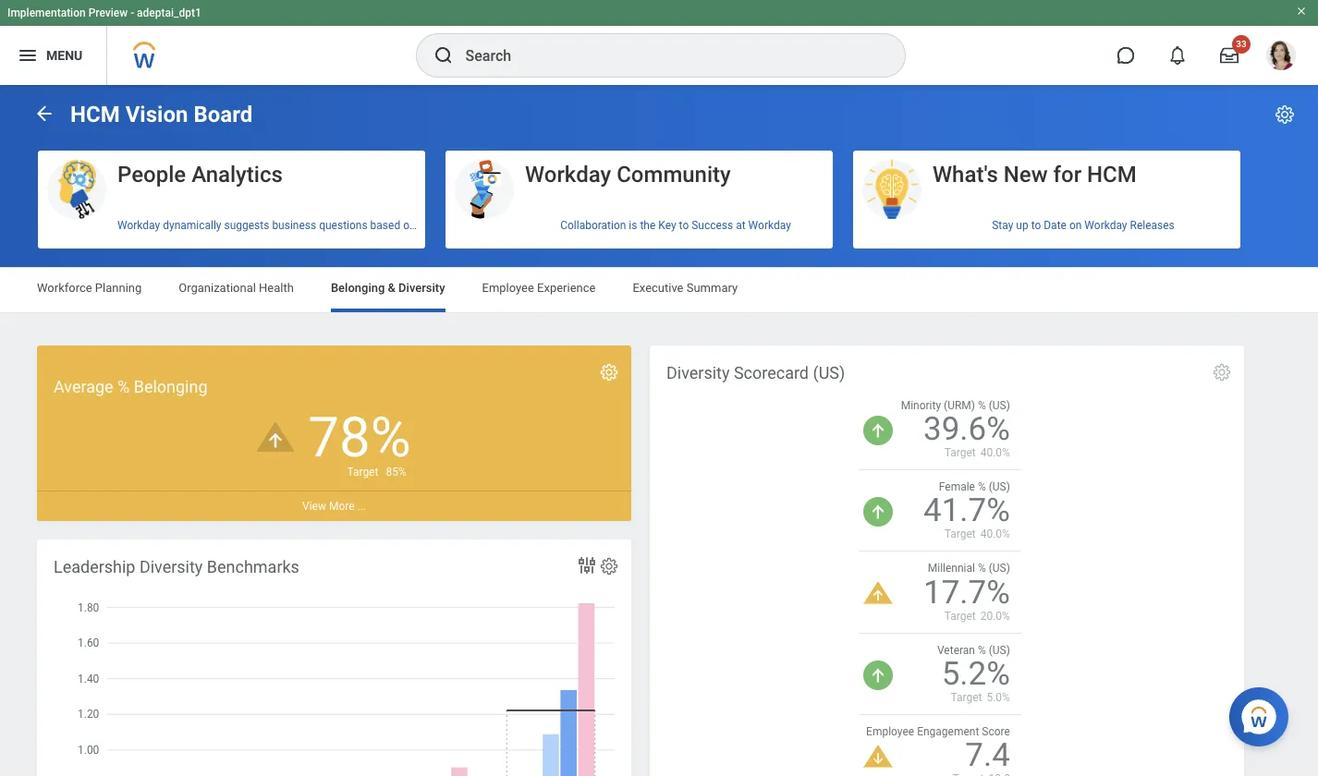 Task type: vqa. For each thing, say whether or not it's contained in the screenshot.


Task type: describe. For each thing, give the bounding box(es) containing it.
summary
[[687, 281, 738, 295]]

collaboration is the key to success at workday link
[[446, 211, 833, 239]]

diversity scorecard (us)
[[667, 363, 845, 383]]

new
[[1004, 162, 1048, 188]]

millennial % (us)
[[928, 563, 1011, 576]]

workday down people in the left top of the page
[[117, 219, 160, 232]]

7.4
[[966, 737, 1011, 775]]

39.6% target 40.0%
[[924, 411, 1011, 460]]

view
[[302, 500, 326, 513]]

score
[[982, 726, 1011, 739]]

5.2%
[[942, 655, 1011, 693]]

stay up to date on workday releases
[[992, 219, 1175, 232]]

workday dynamically suggests business questions based on your tenant link
[[38, 211, 474, 239]]

key
[[659, 219, 677, 232]]

what's
[[933, 162, 999, 188]]

employee engagement score
[[867, 726, 1011, 739]]

more
[[329, 500, 355, 513]]

justify image
[[17, 44, 39, 67]]

dynamically
[[163, 219, 222, 232]]

configure this page image
[[1274, 104, 1297, 126]]

1 horizontal spatial diversity
[[399, 281, 445, 295]]

menu
[[46, 48, 83, 63]]

implementation preview -   adeptai_dpt1
[[7, 6, 201, 19]]

people analytics button
[[38, 151, 425, 221]]

female
[[939, 481, 976, 494]]

40.0% for 41.7%
[[981, 528, 1011, 541]]

female % (us)
[[939, 481, 1011, 494]]

planning
[[95, 281, 142, 295]]

20.0%
[[981, 610, 1011, 623]]

...
[[357, 500, 366, 513]]

78% target 85%
[[308, 405, 411, 479]]

tenant
[[443, 219, 474, 232]]

menu banner
[[0, 0, 1319, 85]]

millennial
[[928, 563, 976, 576]]

configure image
[[599, 363, 620, 383]]

average
[[54, 377, 113, 397]]

the
[[640, 219, 656, 232]]

up good image for 5.2%
[[864, 661, 893, 690]]

veteran
[[938, 644, 976, 657]]

minority (urm) % (us)
[[901, 400, 1011, 413]]

2 on from the left
[[1070, 219, 1082, 232]]

target for 39.6%
[[945, 447, 976, 460]]

based
[[370, 219, 401, 232]]

benchmarks
[[207, 558, 300, 577]]

41.7% target 40.0%
[[924, 492, 1011, 541]]

releases
[[1131, 219, 1175, 232]]

configure diversity scorecard (us) image
[[1212, 363, 1233, 383]]

workday community button
[[446, 151, 833, 221]]

close environment banner image
[[1297, 6, 1308, 17]]

diversity inside 'leadership diversity benchmarks' element
[[140, 558, 203, 577]]

what's new for hcm button
[[854, 151, 1241, 221]]

leadership
[[54, 558, 135, 577]]

up
[[1017, 219, 1029, 232]]

collaboration
[[561, 219, 626, 232]]

78%
[[308, 405, 411, 471]]

executive summary
[[633, 281, 738, 295]]

configure leadership diversity benchmarks image
[[599, 557, 620, 577]]

% for 5.2%
[[978, 644, 987, 657]]

suggests
[[224, 219, 270, 232]]

view more ... link
[[37, 491, 632, 521]]

41.7%
[[924, 492, 1011, 530]]

85%
[[386, 466, 407, 479]]

organizational health
[[179, 281, 294, 295]]

17.7% target 20.0%
[[924, 574, 1011, 623]]

down warning image
[[864, 746, 893, 768]]

% for 17.7%
[[978, 563, 987, 576]]

33 button
[[1210, 35, 1251, 76]]

workforce planning
[[37, 281, 142, 295]]

leadership diversity benchmarks
[[54, 558, 300, 577]]

Search Workday  search field
[[466, 35, 867, 76]]

&
[[388, 281, 396, 295]]

hcm vision board
[[70, 102, 253, 128]]

1 to from the left
[[679, 219, 689, 232]]

workday inside button
[[525, 162, 611, 188]]

(us) for 5.2%
[[989, 644, 1011, 657]]

for
[[1054, 162, 1082, 188]]

% right the average
[[118, 377, 130, 397]]

what's new for hcm
[[933, 162, 1137, 188]]

(us) for 41.7%
[[989, 481, 1011, 494]]

at
[[736, 219, 746, 232]]



Task type: locate. For each thing, give the bounding box(es) containing it.
tab list inside '78%' 'main content'
[[18, 268, 1300, 313]]

target inside 17.7% target 20.0%
[[945, 610, 976, 623]]

up good image up down warning icon
[[864, 661, 893, 690]]

view more ...
[[302, 500, 366, 513]]

% right millennial
[[978, 563, 987, 576]]

1 horizontal spatial hcm
[[1088, 162, 1137, 188]]

stay
[[992, 219, 1014, 232]]

employee for employee engagement score
[[867, 726, 915, 739]]

engagement
[[918, 726, 980, 739]]

40.0% up female % (us)
[[981, 447, 1011, 460]]

veteran % (us)
[[938, 644, 1011, 657]]

leadership diversity benchmarks element
[[37, 540, 632, 777]]

board
[[194, 102, 253, 128]]

target inside 78% target 85%
[[347, 466, 379, 479]]

33
[[1237, 39, 1247, 49]]

up good image
[[864, 416, 893, 446], [864, 498, 893, 527], [864, 661, 893, 690]]

% for 41.7%
[[978, 481, 987, 494]]

diversity right &
[[399, 281, 445, 295]]

1 horizontal spatial to
[[1032, 219, 1042, 232]]

hcm inside button
[[1088, 162, 1137, 188]]

0 horizontal spatial belonging
[[134, 377, 208, 397]]

workforce
[[37, 281, 92, 295]]

1 vertical spatial hcm
[[1088, 162, 1137, 188]]

1 horizontal spatial on
[[1070, 219, 1082, 232]]

diversity left scorecard
[[667, 363, 730, 383]]

1 vertical spatial up good image
[[864, 498, 893, 527]]

people
[[117, 162, 186, 188]]

target left '5.0%'
[[951, 691, 983, 704]]

target left "85%"
[[347, 466, 379, 479]]

target up veteran
[[945, 610, 976, 623]]

0 horizontal spatial diversity
[[140, 558, 203, 577]]

(us) for 17.7%
[[989, 563, 1011, 576]]

adeptai_dpt1
[[137, 6, 201, 19]]

employee for employee experience
[[482, 281, 534, 295]]

up good image left 39.6%
[[864, 416, 893, 446]]

on left your
[[403, 219, 416, 232]]

1 vertical spatial employee
[[867, 726, 915, 739]]

profile logan mcneil image
[[1267, 41, 1297, 74]]

on right date
[[1070, 219, 1082, 232]]

up warning image
[[864, 583, 893, 605]]

40.0% inside '39.6% target 40.0%'
[[981, 447, 1011, 460]]

diversity right leadership
[[140, 558, 203, 577]]

inbox large image
[[1221, 46, 1239, 65]]

business
[[272, 219, 316, 232]]

0 horizontal spatial hcm
[[70, 102, 120, 128]]

2 vertical spatial diversity
[[140, 558, 203, 577]]

hcm right previous page icon
[[70, 102, 120, 128]]

to right key
[[679, 219, 689, 232]]

(us) up 20.0%
[[989, 563, 1011, 576]]

people analytics
[[117, 162, 283, 188]]

up good image up up warning image
[[864, 498, 893, 527]]

up good image for 41.7%
[[864, 498, 893, 527]]

target for 17.7%
[[945, 610, 976, 623]]

2 vertical spatial up good image
[[864, 661, 893, 690]]

target for 41.7%
[[945, 528, 976, 541]]

5.0%
[[987, 691, 1011, 704]]

up warning image
[[257, 423, 294, 452]]

success
[[692, 219, 734, 232]]

40.0% inside 41.7% target 40.0%
[[981, 528, 1011, 541]]

collaboration is the key to success at workday
[[561, 219, 791, 232]]

target inside 41.7% target 40.0%
[[945, 528, 976, 541]]

39.6%
[[924, 411, 1011, 449]]

belonging & diversity
[[331, 281, 445, 295]]

(us) right (urm)
[[989, 400, 1011, 413]]

target for 78%
[[347, 466, 379, 479]]

0 vertical spatial diversity
[[399, 281, 445, 295]]

organizational
[[179, 281, 256, 295]]

diversity scorecard (us) element
[[650, 346, 1245, 777]]

(us) right female
[[989, 481, 1011, 494]]

78% main content
[[0, 85, 1319, 777]]

(urm)
[[944, 400, 976, 413]]

vision
[[125, 102, 188, 128]]

% right female
[[978, 481, 987, 494]]

is
[[629, 219, 638, 232]]

workday up collaboration
[[525, 162, 611, 188]]

(us) right scorecard
[[813, 363, 845, 383]]

5.2% target 5.0%
[[942, 655, 1011, 704]]

implementation
[[7, 6, 86, 19]]

health
[[259, 281, 294, 295]]

% right (urm)
[[978, 400, 987, 413]]

1 40.0% from the top
[[981, 447, 1011, 460]]

0 horizontal spatial employee
[[482, 281, 534, 295]]

2 horizontal spatial diversity
[[667, 363, 730, 383]]

target up millennial
[[945, 528, 976, 541]]

belonging
[[331, 281, 385, 295], [134, 377, 208, 397]]

0 vertical spatial employee
[[482, 281, 534, 295]]

to right up
[[1032, 219, 1042, 232]]

experience
[[537, 281, 596, 295]]

executive
[[633, 281, 684, 295]]

target inside 5.2% target 5.0%
[[951, 691, 983, 704]]

0 vertical spatial hcm
[[70, 102, 120, 128]]

diversity
[[399, 281, 445, 295], [667, 363, 730, 383], [140, 558, 203, 577]]

hcm
[[70, 102, 120, 128], [1088, 162, 1137, 188]]

-
[[131, 6, 134, 19]]

1 vertical spatial diversity
[[667, 363, 730, 383]]

tab list
[[18, 268, 1300, 313]]

workday
[[525, 162, 611, 188], [117, 219, 160, 232], [749, 219, 791, 232], [1085, 219, 1128, 232]]

0 horizontal spatial on
[[403, 219, 416, 232]]

2 to from the left
[[1032, 219, 1042, 232]]

notifications large image
[[1169, 46, 1187, 65]]

up good image for 39.6%
[[864, 416, 893, 446]]

2 40.0% from the top
[[981, 528, 1011, 541]]

workday left releases
[[1085, 219, 1128, 232]]

40.0%
[[981, 447, 1011, 460], [981, 528, 1011, 541]]

belonging right the average
[[134, 377, 208, 397]]

(us) down 20.0%
[[989, 644, 1011, 657]]

employee inside diversity scorecard (us) element
[[867, 726, 915, 739]]

analytics
[[192, 162, 283, 188]]

target
[[945, 447, 976, 460], [347, 466, 379, 479], [945, 528, 976, 541], [945, 610, 976, 623], [951, 691, 983, 704]]

stay up to date on workday releases link
[[854, 211, 1241, 239]]

belonging left &
[[331, 281, 385, 295]]

employee left experience on the top left of the page
[[482, 281, 534, 295]]

1 vertical spatial 40.0%
[[981, 528, 1011, 541]]

previous page image
[[33, 102, 55, 124]]

your
[[419, 219, 440, 232]]

search image
[[432, 44, 455, 67]]

questions
[[319, 219, 368, 232]]

1 up good image from the top
[[864, 416, 893, 446]]

1 on from the left
[[403, 219, 416, 232]]

date
[[1044, 219, 1067, 232]]

employee up down warning icon
[[867, 726, 915, 739]]

target up female
[[945, 447, 976, 460]]

menu button
[[0, 26, 107, 85]]

workday right at
[[749, 219, 791, 232]]

17.7%
[[924, 574, 1011, 612]]

to
[[679, 219, 689, 232], [1032, 219, 1042, 232]]

configure and view chart data image
[[576, 555, 598, 577]]

2 up good image from the top
[[864, 498, 893, 527]]

1 horizontal spatial belonging
[[331, 281, 385, 295]]

1 vertical spatial belonging
[[134, 377, 208, 397]]

% right veteran
[[978, 644, 987, 657]]

3 up good image from the top
[[864, 661, 893, 690]]

0 vertical spatial up good image
[[864, 416, 893, 446]]

workday community
[[525, 162, 731, 188]]

%
[[118, 377, 130, 397], [978, 400, 987, 413], [978, 481, 987, 494], [978, 563, 987, 576], [978, 644, 987, 657]]

tab list containing workforce planning
[[18, 268, 1300, 313]]

target inside '39.6% target 40.0%'
[[945, 447, 976, 460]]

(us)
[[813, 363, 845, 383], [989, 400, 1011, 413], [989, 481, 1011, 494], [989, 563, 1011, 576], [989, 644, 1011, 657]]

40.0% for 39.6%
[[981, 447, 1011, 460]]

0 horizontal spatial to
[[679, 219, 689, 232]]

workday dynamically suggests business questions based on your tenant
[[117, 219, 474, 232]]

community
[[617, 162, 731, 188]]

hcm right for
[[1088, 162, 1137, 188]]

minority
[[901, 400, 942, 413]]

0 vertical spatial 40.0%
[[981, 447, 1011, 460]]

employee experience
[[482, 281, 596, 295]]

average % belonging
[[54, 377, 208, 397]]

diversity inside diversity scorecard (us) element
[[667, 363, 730, 383]]

1 horizontal spatial employee
[[867, 726, 915, 739]]

on
[[403, 219, 416, 232], [1070, 219, 1082, 232]]

40.0% up millennial % (us)
[[981, 528, 1011, 541]]

preview
[[88, 6, 128, 19]]

scorecard
[[734, 363, 809, 383]]

0 vertical spatial belonging
[[331, 281, 385, 295]]

target for 5.2%
[[951, 691, 983, 704]]



